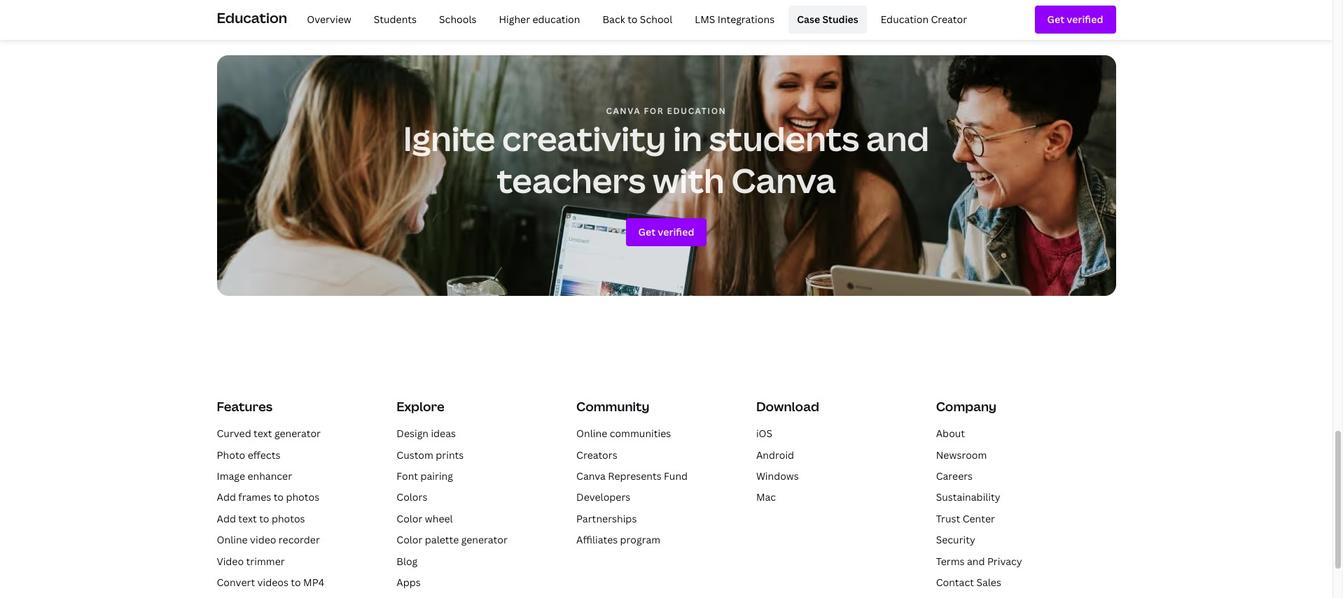 Task type: vqa. For each thing, say whether or not it's contained in the screenshot.
123-
no



Task type: locate. For each thing, give the bounding box(es) containing it.
back
[[603, 12, 625, 26]]

careers link
[[936, 470, 973, 483]]

video
[[217, 555, 244, 568]]

photos for add frames to photos
[[286, 491, 319, 505]]

0 vertical spatial and
[[866, 115, 929, 161]]

design
[[397, 427, 429, 441]]

contact sales
[[936, 576, 1001, 590]]

ignite
[[403, 115, 495, 161]]

terms and privacy
[[936, 555, 1022, 568]]

add for add text to photos
[[217, 513, 236, 526]]

online up creators link
[[576, 427, 607, 441]]

affiliates program link
[[576, 534, 660, 547]]

to
[[628, 12, 638, 26], [274, 491, 284, 505], [259, 513, 269, 526], [291, 576, 301, 590]]

case studies
[[797, 12, 858, 26]]

schools link
[[431, 6, 485, 34]]

0 vertical spatial text
[[254, 427, 272, 441]]

convert videos to mp4
[[217, 576, 324, 590]]

color for color wheel
[[397, 513, 423, 526]]

1 vertical spatial color
[[397, 534, 423, 547]]

0 horizontal spatial online
[[217, 534, 248, 547]]

to down enhancer
[[274, 491, 284, 505]]

text down "frames"
[[238, 513, 257, 526]]

menu bar
[[293, 6, 976, 34]]

1 vertical spatial and
[[967, 555, 985, 568]]

overview link
[[298, 6, 360, 34]]

custom
[[397, 449, 433, 462]]

1 vertical spatial add
[[217, 513, 236, 526]]

1 vertical spatial photos
[[272, 513, 305, 526]]

prints
[[436, 449, 464, 462]]

developers
[[576, 491, 631, 505]]

online video recorder
[[217, 534, 320, 547]]

represents
[[608, 470, 662, 483]]

newsroom link
[[936, 449, 987, 462]]

2 horizontal spatial education
[[881, 12, 929, 26]]

in
[[673, 115, 702, 161]]

curved text generator
[[217, 427, 321, 441]]

to left mp4
[[291, 576, 301, 590]]

1 vertical spatial generator
[[461, 534, 508, 547]]

creators link
[[576, 449, 617, 462]]

1 add from the top
[[217, 491, 236, 505]]

photo effects
[[217, 449, 280, 462]]

photos up recorder at left
[[272, 513, 305, 526]]

generator right palette
[[461, 534, 508, 547]]

0 vertical spatial add
[[217, 491, 236, 505]]

0 vertical spatial canva
[[606, 105, 641, 117]]

mac link
[[756, 491, 776, 505]]

privacy
[[987, 555, 1022, 568]]

color up blog link
[[397, 534, 423, 547]]

education creator link
[[872, 6, 976, 34]]

custom prints link
[[397, 449, 464, 462]]

custom prints
[[397, 449, 464, 462]]

1 horizontal spatial generator
[[461, 534, 508, 547]]

center
[[963, 513, 995, 526]]

colors link
[[397, 491, 427, 505]]

ideas
[[431, 427, 456, 441]]

communities
[[610, 427, 671, 441]]

case studies link
[[789, 6, 867, 34]]

education element
[[217, 0, 1116, 39]]

1 horizontal spatial online
[[576, 427, 607, 441]]

0 horizontal spatial canva
[[576, 470, 606, 483]]

2 color from the top
[[397, 534, 423, 547]]

canva for canva represents fund
[[576, 470, 606, 483]]

text
[[254, 427, 272, 441], [238, 513, 257, 526]]

to inside education element
[[628, 12, 638, 26]]

2 vertical spatial canva
[[576, 470, 606, 483]]

photos down enhancer
[[286, 491, 319, 505]]

to right "back"
[[628, 12, 638, 26]]

0 horizontal spatial and
[[866, 115, 929, 161]]

generator for color palette generator
[[461, 534, 508, 547]]

online up video
[[217, 534, 248, 547]]

2 add from the top
[[217, 513, 236, 526]]

security link
[[936, 534, 975, 547]]

1 color from the top
[[397, 513, 423, 526]]

about
[[936, 427, 965, 441]]

text up effects
[[254, 427, 272, 441]]

0 vertical spatial photos
[[286, 491, 319, 505]]

features
[[217, 398, 272, 415]]

0 vertical spatial online
[[576, 427, 607, 441]]

palette
[[425, 534, 459, 547]]

trust center link
[[936, 513, 995, 526]]

and
[[866, 115, 929, 161], [967, 555, 985, 568]]

color wheel link
[[397, 513, 453, 526]]

online video recorder link
[[217, 534, 320, 547]]

generator
[[274, 427, 321, 441], [461, 534, 508, 547]]

1 horizontal spatial canva
[[606, 105, 641, 117]]

trust
[[936, 513, 960, 526]]

1 vertical spatial text
[[238, 513, 257, 526]]

blog
[[397, 555, 418, 568]]

education inside menu bar
[[881, 12, 929, 26]]

add
[[217, 491, 236, 505], [217, 513, 236, 526]]

online communities link
[[576, 427, 671, 441]]

1 horizontal spatial and
[[967, 555, 985, 568]]

ios link
[[756, 427, 773, 441]]

0 vertical spatial generator
[[274, 427, 321, 441]]

program
[[620, 534, 660, 547]]

mac
[[756, 491, 776, 505]]

schools
[[439, 12, 477, 26]]

with
[[653, 157, 725, 203]]

integrations
[[718, 12, 775, 26]]

color
[[397, 513, 423, 526], [397, 534, 423, 547]]

1 horizontal spatial education
[[667, 105, 727, 117]]

students
[[374, 12, 417, 26]]

get verified image
[[1047, 12, 1103, 27]]

canva for education ignite creativity in students and teachers with canva
[[403, 105, 929, 203]]

add down image
[[217, 491, 236, 505]]

to for add text to photos
[[259, 513, 269, 526]]

0 vertical spatial color
[[397, 513, 423, 526]]

2 horizontal spatial canva
[[731, 157, 836, 203]]

1 vertical spatial online
[[217, 534, 248, 547]]

add frames to photos
[[217, 491, 319, 505]]

image
[[217, 470, 245, 483]]

color down colors
[[397, 513, 423, 526]]

studies
[[822, 12, 858, 26]]

add for add frames to photos
[[217, 491, 236, 505]]

add up video
[[217, 513, 236, 526]]

higher education link
[[491, 6, 589, 34]]

menu bar containing overview
[[293, 6, 976, 34]]

image enhancer
[[217, 470, 292, 483]]

font
[[397, 470, 418, 483]]

to up video
[[259, 513, 269, 526]]

0 horizontal spatial education
[[217, 8, 287, 27]]

0 horizontal spatial generator
[[274, 427, 321, 441]]

generator up effects
[[274, 427, 321, 441]]

trimmer
[[246, 555, 285, 568]]

blog link
[[397, 555, 418, 568]]

creator
[[931, 12, 967, 26]]

education for education creator
[[881, 12, 929, 26]]

teachers
[[497, 157, 646, 203]]

back to school link
[[594, 6, 681, 34]]

mp4
[[303, 576, 324, 590]]



Task type: describe. For each thing, give the bounding box(es) containing it.
lms
[[695, 12, 715, 26]]

canva represents fund
[[576, 470, 688, 483]]

font pairing link
[[397, 470, 453, 483]]

partnerships link
[[576, 513, 637, 526]]

sustainability link
[[936, 491, 1001, 505]]

creativity
[[502, 115, 666, 161]]

curved
[[217, 427, 251, 441]]

higher
[[499, 12, 530, 26]]

online communities
[[576, 427, 671, 441]]

fund
[[664, 470, 688, 483]]

affiliates program
[[576, 534, 660, 547]]

color palette generator link
[[397, 534, 508, 547]]

colors
[[397, 491, 427, 505]]

apps link
[[397, 576, 421, 590]]

creators
[[576, 449, 617, 462]]

windows
[[756, 470, 799, 483]]

lms integrations
[[695, 12, 775, 26]]

community
[[576, 398, 650, 415]]

videos
[[257, 576, 288, 590]]

curved text generator link
[[217, 427, 321, 441]]

partnerships
[[576, 513, 637, 526]]

menu bar inside education element
[[293, 6, 976, 34]]

font pairing
[[397, 470, 453, 483]]

education inside canva for education ignite creativity in students and teachers with canva
[[667, 105, 727, 117]]

online for online video recorder
[[217, 534, 248, 547]]

affiliates
[[576, 534, 618, 547]]

ios
[[756, 427, 773, 441]]

overview
[[307, 12, 351, 26]]

wheel
[[425, 513, 453, 526]]

photo effects link
[[217, 449, 280, 462]]

sales
[[976, 576, 1001, 590]]

canva for canva for education ignite creativity in students and teachers with canva
[[606, 105, 641, 117]]

color wheel
[[397, 513, 453, 526]]

image enhancer link
[[217, 470, 292, 483]]

apps
[[397, 576, 421, 590]]

education for education
[[217, 8, 287, 27]]

android
[[756, 449, 794, 462]]

text for add
[[238, 513, 257, 526]]

company
[[936, 398, 997, 415]]

to for add frames to photos
[[274, 491, 284, 505]]

convert videos to mp4 link
[[217, 576, 324, 590]]

effects
[[248, 449, 280, 462]]

video trimmer link
[[217, 555, 285, 568]]

case
[[797, 12, 820, 26]]

video
[[250, 534, 276, 547]]

recorder
[[279, 534, 320, 547]]

explore
[[397, 398, 445, 415]]

download
[[756, 398, 819, 415]]

developers link
[[576, 491, 631, 505]]

back to school
[[603, 12, 673, 26]]

and inside canva for education ignite creativity in students and teachers with canva
[[866, 115, 929, 161]]

enhancer
[[247, 470, 292, 483]]

design ideas link
[[397, 427, 456, 441]]

to for convert videos to mp4
[[291, 576, 301, 590]]

online for online communities
[[576, 427, 607, 441]]

1 vertical spatial canva
[[731, 157, 836, 203]]

terms
[[936, 555, 965, 568]]

trust center
[[936, 513, 995, 526]]

color for color palette generator
[[397, 534, 423, 547]]

lms integrations link
[[687, 6, 783, 34]]

design ideas
[[397, 427, 456, 441]]

contact
[[936, 576, 974, 590]]

education creator
[[881, 12, 967, 26]]

generator for curved text generator
[[274, 427, 321, 441]]

higher education
[[499, 12, 580, 26]]

photos for add text to photos
[[272, 513, 305, 526]]

text for curved
[[254, 427, 272, 441]]

video trimmer
[[217, 555, 285, 568]]

about link
[[936, 427, 965, 441]]

add text to photos
[[217, 513, 305, 526]]

sustainability
[[936, 491, 1001, 505]]

school
[[640, 12, 673, 26]]

add frames to photos link
[[217, 491, 319, 505]]

students
[[709, 115, 859, 161]]

students link
[[365, 6, 425, 34]]

canva represents fund link
[[576, 470, 688, 483]]

for
[[644, 105, 664, 117]]

photo
[[217, 449, 245, 462]]

education
[[533, 12, 580, 26]]

windows link
[[756, 470, 799, 483]]

android link
[[756, 449, 794, 462]]



